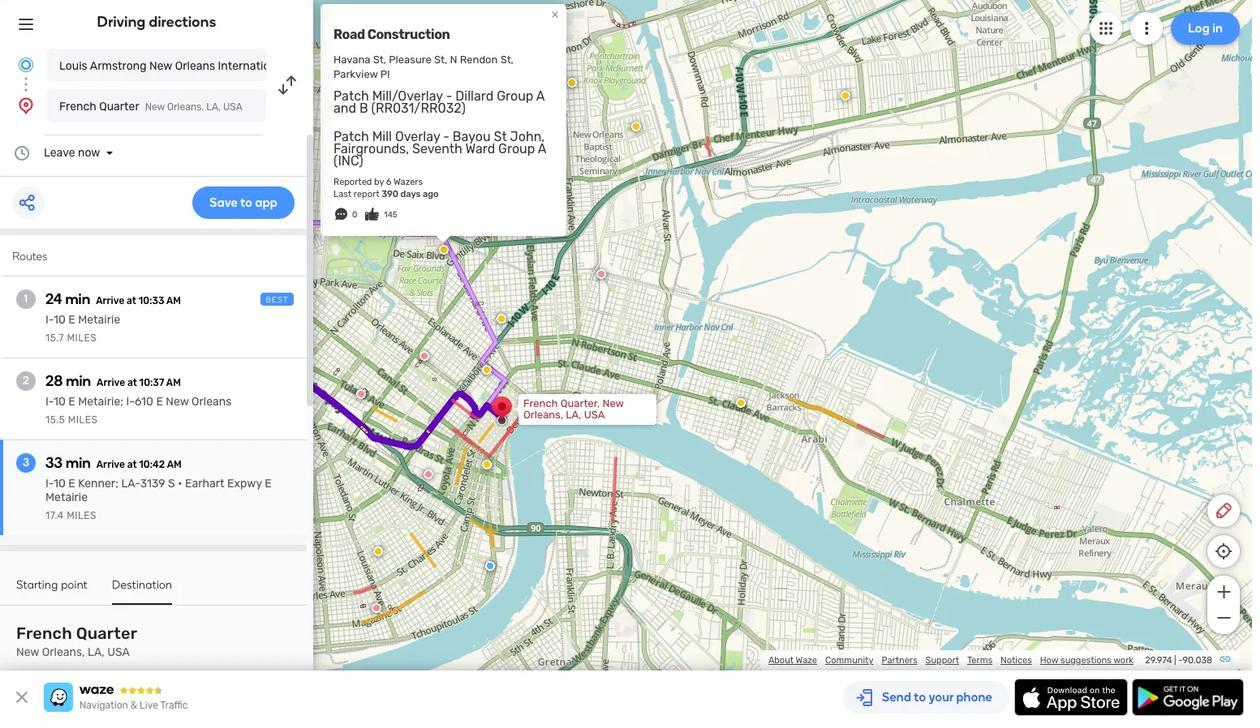 Task type: locate. For each thing, give the bounding box(es) containing it.
directions
[[149, 13, 216, 31]]

0 vertical spatial road closed image
[[596, 269, 606, 279]]

28
[[45, 372, 63, 390]]

hazard image
[[841, 91, 850, 101], [304, 230, 314, 240], [736, 398, 746, 408], [373, 547, 383, 557]]

1 vertical spatial miles
[[68, 415, 98, 426]]

2 horizontal spatial road closed image
[[596, 269, 606, 279]]

arrive
[[96, 295, 124, 307], [97, 377, 125, 389], [96, 459, 125, 471]]

1 vertical spatial at
[[127, 377, 137, 389]]

i-10 e metairie; i-610 e new orleans 15.5 miles
[[45, 395, 232, 426]]

0 vertical spatial group
[[497, 88, 533, 104]]

group right ward
[[498, 141, 535, 157]]

1 horizontal spatial orleans,
[[167, 101, 204, 113]]

- left dillard
[[446, 88, 452, 104]]

group inside the patch mill overlay - bayou st john, fairgrounds, seventh ward  group a (inc)
[[498, 141, 535, 157]]

miles right 17.4
[[67, 510, 97, 522]]

link image
[[1219, 653, 1232, 666]]

- for patch
[[446, 88, 452, 104]]

ward
[[465, 141, 495, 157]]

e right expwy
[[265, 477, 272, 491]]

0 horizontal spatial road closed image
[[372, 604, 381, 613]]

metairie up 17.4
[[45, 491, 88, 505]]

1 vertical spatial la,
[[566, 409, 581, 421]]

french
[[59, 100, 96, 114], [523, 398, 558, 410], [16, 624, 72, 643]]

french down starting point button
[[16, 624, 72, 643]]

1 vertical spatial patch
[[333, 129, 369, 144]]

arrive inside 33 min arrive at 10:42 am
[[96, 459, 125, 471]]

french inside french quarter, new orleans, la, usa
[[523, 398, 558, 410]]

1 vertical spatial orleans
[[191, 395, 232, 409]]

am for 33 min
[[167, 459, 182, 471]]

0 horizontal spatial la,
[[88, 646, 104, 660]]

0 vertical spatial orleans
[[175, 59, 215, 73]]

am inside 24 min arrive at 10:33 am
[[166, 295, 181, 307]]

3 10 from the top
[[54, 477, 66, 491]]

fairgrounds,
[[333, 141, 409, 157]]

point
[[61, 579, 88, 592]]

1 vertical spatial road closed image
[[424, 470, 433, 480]]

1 10 from the top
[[54, 313, 66, 327]]

10 up 15.5
[[54, 395, 66, 409]]

st,
[[373, 53, 386, 65], [434, 53, 447, 65], [500, 53, 514, 65]]

10 inside i-10 e metairie; i-610 e new orleans 15.5 miles
[[54, 395, 66, 409]]

seventh
[[412, 141, 462, 157]]

destination
[[112, 579, 172, 592]]

notices
[[1001, 656, 1032, 666]]

i- down 28 min arrive at 10:37 am
[[126, 395, 135, 409]]

current location image
[[16, 55, 36, 75]]

2 horizontal spatial orleans,
[[523, 409, 563, 421]]

french quarter new orleans, la, usa down armstrong
[[59, 100, 242, 114]]

orleans right 610
[[191, 395, 232, 409]]

2 vertical spatial -
[[1178, 656, 1183, 666]]

- left bayou
[[443, 129, 449, 144]]

1 vertical spatial road closed image
[[356, 389, 366, 399]]

i- up 15.7
[[45, 313, 54, 327]]

miles inside i-10 e metairie; i-610 e new orleans 15.5 miles
[[68, 415, 98, 426]]

at inside 24 min arrive at 10:33 am
[[127, 295, 136, 307]]

10 inside i-10 e metairie 15.7 miles
[[54, 313, 66, 327]]

0 vertical spatial 10
[[54, 313, 66, 327]]

st, right rendon
[[500, 53, 514, 65]]

2 vertical spatial min
[[66, 454, 91, 472]]

a up john,
[[536, 88, 545, 104]]

destination button
[[112, 579, 172, 605]]

e down 24 min arrive at 10:33 am
[[68, 313, 75, 327]]

armstrong
[[90, 59, 147, 73]]

0 vertical spatial a
[[536, 88, 545, 104]]

leave now
[[44, 146, 100, 160]]

1 at from the top
[[127, 295, 136, 307]]

bayou
[[453, 129, 491, 144]]

24
[[45, 290, 62, 308]]

metairie inside i-10 e kenner; la-3139 s • earhart expwy e metairie 17.4 miles
[[45, 491, 88, 505]]

road closed image
[[420, 351, 429, 361], [356, 389, 366, 399]]

quarter down destination button
[[76, 624, 137, 643]]

3 st, from the left
[[500, 53, 514, 65]]

29.974 | -90.038
[[1145, 656, 1212, 666]]

st, left n
[[434, 53, 447, 65]]

notices link
[[1001, 656, 1032, 666]]

work
[[1113, 656, 1134, 666]]

arrive for 33 min
[[96, 459, 125, 471]]

24 min arrive at 10:33 am
[[45, 290, 181, 308]]

2 vertical spatial am
[[167, 459, 182, 471]]

orleans
[[175, 59, 215, 73], [191, 395, 232, 409]]

miles down metairie;
[[68, 415, 98, 426]]

33
[[45, 454, 63, 472]]

about waze link
[[768, 656, 817, 666]]

e inside i-10 e metairie 15.7 miles
[[68, 313, 75, 327]]

zoom out image
[[1213, 609, 1234, 628]]

2 vertical spatial la,
[[88, 646, 104, 660]]

0 vertical spatial -
[[446, 88, 452, 104]]

10:37
[[139, 377, 164, 389]]

expwy
[[227, 477, 262, 491]]

2 vertical spatial 10
[[54, 477, 66, 491]]

1 vertical spatial metairie
[[45, 491, 88, 505]]

0 vertical spatial quarter
[[99, 100, 139, 114]]

2 vertical spatial french
[[16, 624, 72, 643]]

new right quarter,
[[602, 398, 624, 410]]

s
[[168, 477, 175, 491]]

starting point
[[16, 579, 88, 592]]

0 vertical spatial miles
[[67, 333, 97, 344]]

am up "s"
[[167, 459, 182, 471]]

john,
[[510, 129, 545, 144]]

×
[[551, 6, 559, 22]]

at for 33 min
[[127, 459, 137, 471]]

at
[[127, 295, 136, 307], [127, 377, 137, 389], [127, 459, 137, 471]]

new up x 'icon'
[[16, 646, 39, 660]]

3 at from the top
[[127, 459, 137, 471]]

0 vertical spatial patch
[[333, 88, 369, 104]]

i-10 e metairie 15.7 miles
[[45, 313, 120, 344]]

e for 24 min
[[68, 313, 75, 327]]

1 vertical spatial group
[[498, 141, 535, 157]]

patch inside patch mill/overlay - dillard group a and b (rr031/rr032)
[[333, 88, 369, 104]]

2 vertical spatial miles
[[67, 510, 97, 522]]

1 vertical spatial usa
[[584, 409, 605, 421]]

french quarter new orleans, la, usa down point
[[16, 624, 137, 660]]

navigation & live traffic
[[80, 700, 188, 712]]

group
[[497, 88, 533, 104], [498, 141, 535, 157]]

patch
[[333, 88, 369, 104], [333, 129, 369, 144]]

min right 24 on the left of page
[[65, 290, 90, 308]]

mill
[[372, 129, 392, 144]]

hazard image
[[567, 78, 577, 88], [631, 122, 641, 131], [497, 314, 506, 324], [482, 365, 492, 375], [482, 460, 492, 470]]

new inside button
[[149, 59, 172, 73]]

2 horizontal spatial usa
[[584, 409, 605, 421]]

patch up (inc)
[[333, 129, 369, 144]]

usa inside french quarter, new orleans, la, usa
[[584, 409, 605, 421]]

e left kenner;
[[68, 477, 75, 491]]

orleans,
[[167, 101, 204, 113], [523, 409, 563, 421], [42, 646, 85, 660]]

at inside 28 min arrive at 10:37 am
[[127, 377, 137, 389]]

am right 10:37
[[166, 377, 181, 389]]

at left 10:37
[[127, 377, 137, 389]]

am inside 33 min arrive at 10:42 am
[[167, 459, 182, 471]]

metairie inside i-10 e metairie 15.7 miles
[[78, 313, 120, 327]]

1 patch from the top
[[333, 88, 369, 104]]

st
[[494, 129, 507, 144]]

usa
[[223, 101, 242, 113], [584, 409, 605, 421], [107, 646, 130, 660]]

2 horizontal spatial la,
[[566, 409, 581, 421]]

0 vertical spatial arrive
[[96, 295, 124, 307]]

0 horizontal spatial st,
[[373, 53, 386, 65]]

orleans down directions in the left of the page
[[175, 59, 215, 73]]

best
[[265, 295, 289, 305]]

1 vertical spatial orleans,
[[523, 409, 563, 421]]

at up "la-" at the left bottom of the page
[[127, 459, 137, 471]]

i- for 33 min
[[45, 477, 54, 491]]

2 horizontal spatial st,
[[500, 53, 514, 65]]

starting point button
[[16, 579, 88, 604]]

routes
[[12, 250, 47, 264]]

arrive inside 24 min arrive at 10:33 am
[[96, 295, 124, 307]]

e
[[68, 313, 75, 327], [68, 395, 75, 409], [156, 395, 163, 409], [68, 477, 75, 491], [265, 477, 272, 491]]

metairie down 24 min arrive at 10:33 am
[[78, 313, 120, 327]]

1 vertical spatial min
[[66, 372, 91, 390]]

10 for 24
[[54, 313, 66, 327]]

1 vertical spatial 10
[[54, 395, 66, 409]]

patch for fairgrounds,
[[333, 129, 369, 144]]

arrive for 24 min
[[96, 295, 124, 307]]

1 horizontal spatial st,
[[434, 53, 447, 65]]

french down 'louis' on the left of the page
[[59, 100, 96, 114]]

at left 10:33
[[127, 295, 136, 307]]

group inside patch mill/overlay - dillard group a and b (rr031/rr032)
[[497, 88, 533, 104]]

1 vertical spatial a
[[538, 141, 546, 157]]

2 vertical spatial at
[[127, 459, 137, 471]]

2 vertical spatial arrive
[[96, 459, 125, 471]]

min right 33
[[66, 454, 91, 472]]

patch for b
[[333, 88, 369, 104]]

zoom in image
[[1213, 583, 1234, 602]]

arrive up metairie;
[[97, 377, 125, 389]]

min for 33 min
[[66, 454, 91, 472]]

a right "st"
[[538, 141, 546, 157]]

road closed image
[[596, 269, 606, 279], [424, 470, 433, 480], [372, 604, 381, 613]]

2 vertical spatial usa
[[107, 646, 130, 660]]

i- up 15.5
[[45, 395, 54, 409]]

driving
[[97, 13, 146, 31]]

29.974
[[1145, 656, 1172, 666]]

arrive up kenner;
[[96, 459, 125, 471]]

e left metairie;
[[68, 395, 75, 409]]

arrive inside 28 min arrive at 10:37 am
[[97, 377, 125, 389]]

quarter down armstrong
[[99, 100, 139, 114]]

2 vertical spatial orleans,
[[42, 646, 85, 660]]

french left quarter,
[[523, 398, 558, 410]]

patch down "parkview"
[[333, 88, 369, 104]]

1 horizontal spatial road closed image
[[420, 351, 429, 361]]

0 vertical spatial min
[[65, 290, 90, 308]]

n
[[450, 53, 457, 65]]

min for 24 min
[[65, 290, 90, 308]]

miles right 15.7
[[67, 333, 97, 344]]

0 horizontal spatial usa
[[107, 646, 130, 660]]

i- inside i-10 e kenner; la-3139 s • earhart expwy e metairie 17.4 miles
[[45, 477, 54, 491]]

2 st, from the left
[[434, 53, 447, 65]]

2 at from the top
[[127, 377, 137, 389]]

1 vertical spatial -
[[443, 129, 449, 144]]

how suggestions work link
[[1040, 656, 1134, 666]]

i- down 33
[[45, 477, 54, 491]]

(rr031/rr032)
[[371, 101, 466, 116]]

0 vertical spatial am
[[166, 295, 181, 307]]

mill/overlay
[[372, 88, 443, 104]]

pl
[[380, 68, 390, 80]]

0 vertical spatial french
[[59, 100, 96, 114]]

am inside 28 min arrive at 10:37 am
[[166, 377, 181, 389]]

10 inside i-10 e kenner; la-3139 s • earhart expwy e metairie 17.4 miles
[[54, 477, 66, 491]]

french quarter new orleans, la, usa
[[59, 100, 242, 114], [16, 624, 137, 660]]

0 vertical spatial la,
[[206, 101, 221, 113]]

a inside patch mill/overlay - dillard group a and b (rr031/rr032)
[[536, 88, 545, 104]]

suggestions
[[1061, 656, 1111, 666]]

arrive for 28 min
[[97, 377, 125, 389]]

0 vertical spatial usa
[[223, 101, 242, 113]]

am right 10:33
[[166, 295, 181, 307]]

1 vertical spatial arrive
[[97, 377, 125, 389]]

patch mill overlay - bayou st john, fairgrounds, seventh ward  group a (inc)
[[333, 129, 546, 169]]

0 vertical spatial metairie
[[78, 313, 120, 327]]

metairie
[[78, 313, 120, 327], [45, 491, 88, 505]]

location image
[[16, 96, 36, 115]]

1 horizontal spatial la,
[[206, 101, 221, 113]]

arrive up i-10 e metairie 15.7 miles
[[96, 295, 124, 307]]

at inside 33 min arrive at 10:42 am
[[127, 459, 137, 471]]

miles inside i-10 e metairie 15.7 miles
[[67, 333, 97, 344]]

2 vertical spatial road closed image
[[372, 604, 381, 613]]

2 patch from the top
[[333, 129, 369, 144]]

i-
[[45, 313, 54, 327], [45, 395, 54, 409], [126, 395, 135, 409], [45, 477, 54, 491]]

patch inside the patch mill overlay - bayou st john, fairgrounds, seventh ward  group a (inc)
[[333, 129, 369, 144]]

- right | at the right
[[1178, 656, 1183, 666]]

3
[[23, 456, 29, 470]]

new right armstrong
[[149, 59, 172, 73]]

0 vertical spatial road closed image
[[420, 351, 429, 361]]

0 vertical spatial at
[[127, 295, 136, 307]]

i- for 24 min
[[45, 313, 54, 327]]

road construction
[[333, 26, 450, 42]]

15.7
[[45, 333, 64, 344]]

miles inside i-10 e kenner; la-3139 s • earhart expwy e metairie 17.4 miles
[[67, 510, 97, 522]]

10 down 33
[[54, 477, 66, 491]]

- inside patch mill/overlay - dillard group a and b (rr031/rr032)
[[446, 88, 452, 104]]

quarter
[[99, 100, 139, 114], [76, 624, 137, 643]]

10 up 15.7
[[54, 313, 66, 327]]

wazers
[[394, 177, 423, 187]]

min right 28
[[66, 372, 91, 390]]

1 vertical spatial french
[[523, 398, 558, 410]]

1 vertical spatial am
[[166, 377, 181, 389]]

i- inside i-10 e metairie 15.7 miles
[[45, 313, 54, 327]]

10
[[54, 313, 66, 327], [54, 395, 66, 409], [54, 477, 66, 491]]

st, up pl
[[373, 53, 386, 65]]

2 10 from the top
[[54, 395, 66, 409]]

group right dillard
[[497, 88, 533, 104]]

new right 610
[[166, 395, 189, 409]]

new inside i-10 e metairie; i-610 e new orleans 15.5 miles
[[166, 395, 189, 409]]



Task type: vqa. For each thing, say whether or not it's contained in the screenshot.
Share and embed
no



Task type: describe. For each thing, give the bounding box(es) containing it.
la, inside french quarter, new orleans, la, usa
[[566, 409, 581, 421]]

about
[[768, 656, 794, 666]]

× link
[[548, 6, 562, 22]]

orleans inside the louis armstrong new orleans international airport button
[[175, 59, 215, 73]]

a inside the patch mill overlay - bayou st john, fairgrounds, seventh ward  group a (inc)
[[538, 141, 546, 157]]

community link
[[825, 656, 873, 666]]

live
[[140, 700, 158, 712]]

0 vertical spatial orleans,
[[167, 101, 204, 113]]

1 vertical spatial french quarter new orleans, la, usa
[[16, 624, 137, 660]]

at for 28 min
[[127, 377, 137, 389]]

last
[[333, 189, 351, 200]]

28 min arrive at 10:37 am
[[45, 372, 181, 390]]

- inside the patch mill overlay - bayou st john, fairgrounds, seventh ward  group a (inc)
[[443, 129, 449, 144]]

leave
[[44, 146, 75, 160]]

1 st, from the left
[[373, 53, 386, 65]]

1 horizontal spatial road closed image
[[424, 470, 433, 480]]

- for 29.974
[[1178, 656, 1183, 666]]

about waze community partners support terms notices how suggestions work
[[768, 656, 1134, 666]]

1 vertical spatial quarter
[[76, 624, 137, 643]]

0 vertical spatial french quarter new orleans, la, usa
[[59, 100, 242, 114]]

|
[[1174, 656, 1176, 666]]

and
[[333, 101, 356, 116]]

10:42
[[139, 459, 165, 471]]

police image
[[485, 562, 495, 571]]

(inc)
[[333, 153, 363, 169]]

kenner;
[[78, 477, 118, 491]]

driving directions
[[97, 13, 216, 31]]

new inside french quarter, new orleans, la, usa
[[602, 398, 624, 410]]

90.038
[[1183, 656, 1212, 666]]

partners link
[[882, 656, 917, 666]]

havana st, pleasure st, n rendon st, parkview pl
[[333, 53, 514, 80]]

louis
[[59, 59, 87, 73]]

33 min arrive at 10:42 am
[[45, 454, 182, 472]]

now
[[78, 146, 100, 160]]

390
[[381, 189, 398, 200]]

1
[[24, 292, 28, 306]]

days
[[401, 189, 421, 200]]

i-10 e kenner; la-3139 s • earhart expwy e metairie 17.4 miles
[[45, 477, 272, 522]]

road
[[333, 26, 365, 42]]

clock image
[[12, 144, 32, 163]]

17.4
[[45, 510, 64, 522]]

&
[[130, 700, 137, 712]]

10 for 28
[[54, 395, 66, 409]]

navigation
[[80, 700, 128, 712]]

french quarter, new orleans, la, usa
[[523, 398, 624, 421]]

min for 28 min
[[66, 372, 91, 390]]

reported
[[333, 177, 372, 187]]

international
[[218, 59, 286, 73]]

pencil image
[[1214, 501, 1233, 521]]

ago
[[423, 189, 439, 200]]

construction
[[367, 26, 450, 42]]

x image
[[12, 688, 32, 708]]

0 horizontal spatial road closed image
[[356, 389, 366, 399]]

support link
[[926, 656, 959, 666]]

10 for 33
[[54, 477, 66, 491]]

orleans inside i-10 e metairie; i-610 e new orleans 15.5 miles
[[191, 395, 232, 409]]

e for 33 min
[[68, 477, 75, 491]]

am for 24 min
[[166, 295, 181, 307]]

at for 24 min
[[127, 295, 136, 307]]

quarter,
[[560, 398, 600, 410]]

6
[[386, 177, 391, 187]]

terms
[[967, 656, 992, 666]]

145
[[384, 210, 397, 220]]

15.5
[[45, 415, 65, 426]]

report
[[354, 189, 379, 200]]

pleasure
[[389, 53, 432, 65]]

610
[[135, 395, 153, 409]]

am for 28 min
[[166, 377, 181, 389]]

orleans, inside french quarter, new orleans, la, usa
[[523, 409, 563, 421]]

support
[[926, 656, 959, 666]]

1 horizontal spatial usa
[[223, 101, 242, 113]]

2
[[23, 374, 29, 388]]

parkview
[[333, 68, 378, 80]]

0
[[352, 210, 357, 220]]

overlay
[[395, 129, 440, 144]]

e right 610
[[156, 395, 163, 409]]

airport
[[288, 59, 325, 73]]

earhart
[[185, 477, 224, 491]]

reported by 6 wazers last report 390 days ago
[[333, 177, 439, 200]]

la-
[[121, 477, 140, 491]]

3139
[[140, 477, 165, 491]]

patch mill/overlay - dillard group a and b (rr031/rr032)
[[333, 88, 545, 116]]

i- for 28 min
[[45, 395, 54, 409]]

havana
[[333, 53, 370, 65]]

waze
[[796, 656, 817, 666]]

traffic
[[160, 700, 188, 712]]

partners
[[882, 656, 917, 666]]

0 horizontal spatial orleans,
[[42, 646, 85, 660]]

terms link
[[967, 656, 992, 666]]

•
[[178, 477, 182, 491]]

rendon
[[460, 53, 498, 65]]

louis armstrong new orleans international airport
[[59, 59, 325, 73]]

new down the louis armstrong new orleans international airport button
[[145, 101, 165, 113]]

e for 28 min
[[68, 395, 75, 409]]

starting
[[16, 579, 58, 592]]

b
[[359, 101, 368, 116]]

louis armstrong new orleans international airport button
[[47, 49, 325, 81]]

community
[[825, 656, 873, 666]]



